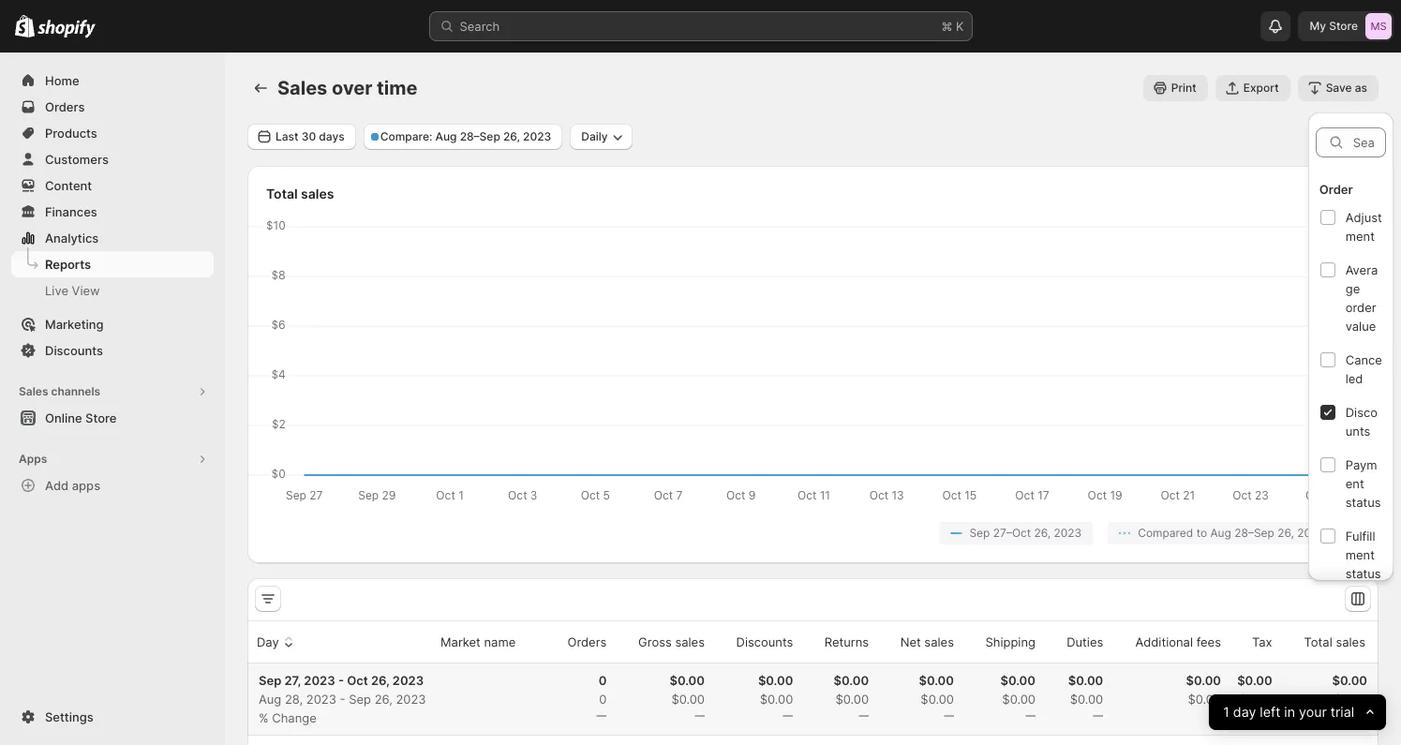 Task type: vqa. For each thing, say whether or not it's contained in the screenshot.


Task type: describe. For each thing, give the bounding box(es) containing it.
last
[[276, 129, 299, 143]]

daily
[[581, 129, 608, 143]]

list box containing adjust ment
[[1314, 202, 1388, 745]]

shipping
[[986, 635, 1036, 650]]

shipping button
[[964, 624, 1039, 660]]

⌘
[[942, 19, 953, 34]]

export
[[1244, 81, 1279, 95]]

sep 27–oct 26, 2023
[[970, 526, 1082, 540]]

paym
[[1346, 457, 1378, 472]]

day
[[257, 635, 279, 650]]

orders button
[[546, 624, 610, 660]]

duties button
[[1045, 624, 1106, 660]]

reports link
[[11, 251, 214, 277]]

cance led
[[1346, 352, 1383, 386]]

0 vertical spatial 0
[[599, 673, 607, 688]]

0 vertical spatial orders
[[45, 99, 85, 114]]

live view
[[45, 283, 100, 298]]

days
[[319, 129, 345, 143]]

sales for sales over time
[[277, 77, 327, 99]]

26, right 27–oct
[[1034, 526, 1051, 540]]

reports
[[45, 257, 91, 272]]

⌘ k
[[942, 19, 964, 34]]

gross
[[638, 635, 672, 650]]

save as
[[1326, 81, 1368, 95]]

0 vertical spatial -
[[338, 673, 344, 688]]

Search for columns text field
[[1353, 127, 1386, 157]]

marketing
[[45, 317, 104, 332]]

value
[[1346, 319, 1376, 334]]

online store button
[[0, 405, 225, 431]]

sep for sep 27–oct 26, 2023
[[970, 526, 990, 540]]

1 vertical spatial 0
[[599, 692, 607, 707]]

0 horizontal spatial total
[[266, 186, 298, 202]]

total sales button
[[1283, 624, 1369, 660]]

add apps button
[[11, 472, 214, 499]]

sales inside "button"
[[1336, 635, 1366, 650]]

market name button
[[438, 624, 537, 660]]

sales right gross
[[675, 635, 705, 650]]

paym ent status
[[1346, 457, 1381, 510]]

last 30 days
[[276, 129, 345, 143]]

apps button
[[11, 446, 214, 472]]

trial
[[1331, 703, 1354, 720]]

settings link
[[11, 704, 214, 730]]

left
[[1260, 703, 1280, 720]]

net sales
[[900, 635, 954, 650]]

fulfill
[[1346, 529, 1376, 544]]

store for my store
[[1329, 19, 1358, 33]]

4 no change image from the left
[[1093, 709, 1103, 724]]

name
[[484, 635, 516, 650]]

5 no change image from the left
[[1357, 709, 1368, 724]]

market
[[441, 635, 481, 650]]

discounts inside discounts button
[[736, 635, 793, 650]]

compare:
[[380, 129, 432, 143]]

additional fees
[[1135, 635, 1221, 650]]

status for ent
[[1346, 495, 1381, 510]]

avera
[[1346, 262, 1378, 277]]

avera ge order value
[[1346, 262, 1378, 334]]

my store image
[[1366, 13, 1392, 39]]

1 no change image from the left
[[695, 709, 705, 724]]

order
[[1346, 300, 1377, 315]]

settings
[[45, 710, 93, 725]]

market name
[[441, 635, 516, 650]]

my store
[[1310, 19, 1358, 33]]

store for online store
[[85, 411, 117, 426]]

sales down last 30 days
[[301, 186, 334, 202]]

in
[[1284, 703, 1295, 720]]

ment for adjust
[[1346, 229, 1375, 244]]

k
[[956, 19, 964, 34]]

1 horizontal spatial 28–sep
[[1235, 526, 1275, 540]]

oct
[[347, 673, 368, 688]]

marketing link
[[11, 311, 214, 337]]

as
[[1355, 81, 1368, 95]]

view
[[72, 283, 100, 298]]

over
[[332, 77, 372, 99]]

finances
[[45, 204, 97, 219]]

tax
[[1252, 635, 1273, 650]]

orders inside button
[[568, 635, 607, 650]]

home link
[[11, 67, 214, 94]]

unts
[[1346, 424, 1371, 439]]

2023 inside dropdown button
[[523, 129, 551, 143]]

home
[[45, 73, 79, 88]]

tax button
[[1231, 624, 1275, 660]]

3 no change image from the left
[[1025, 709, 1036, 724]]

4 no change image from the left
[[1262, 709, 1273, 724]]

online store
[[45, 411, 117, 426]]

add apps
[[45, 478, 100, 493]]

gross sales button
[[617, 624, 708, 660]]

0 vertical spatial total sales
[[266, 186, 334, 202]]

compared
[[1138, 526, 1194, 540]]

fees
[[1197, 635, 1221, 650]]

finances link
[[11, 199, 214, 225]]

additional
[[1135, 635, 1193, 650]]

compare: aug 28–sep 26, 2023
[[380, 129, 551, 143]]

status for ment
[[1346, 566, 1381, 581]]

online
[[45, 411, 82, 426]]



Task type: locate. For each thing, give the bounding box(es) containing it.
discounts
[[45, 343, 103, 358], [736, 635, 793, 650]]

-
[[338, 673, 344, 688], [340, 692, 345, 707]]

sales up trial at the bottom right of page
[[1336, 635, 1366, 650]]

1 horizontal spatial total
[[1304, 635, 1333, 650]]

0 horizontal spatial orders
[[45, 99, 85, 114]]

sep
[[970, 526, 990, 540], [259, 673, 281, 688], [349, 692, 371, 707]]

1 horizontal spatial aug
[[435, 129, 457, 143]]

26, left fulfill
[[1278, 526, 1294, 540]]

online store link
[[11, 405, 214, 431]]

add
[[45, 478, 69, 493]]

3 no change image from the left
[[944, 709, 954, 724]]

sales channels
[[19, 384, 100, 398]]

2 horizontal spatial sep
[[970, 526, 990, 540]]

ent
[[1346, 476, 1364, 491]]

print
[[1171, 81, 1197, 95]]

1 vertical spatial store
[[85, 411, 117, 426]]

content link
[[11, 172, 214, 199]]

products
[[45, 126, 97, 141]]

1 horizontal spatial discounts
[[736, 635, 793, 650]]

26, right 28,
[[375, 692, 393, 707]]

sep left 27,
[[259, 673, 281, 688]]

1
[[1223, 703, 1229, 720]]

0 vertical spatial status
[[1346, 495, 1381, 510]]

sales
[[301, 186, 334, 202], [675, 635, 705, 650], [925, 635, 954, 650], [1336, 635, 1366, 650]]

sales right net
[[925, 635, 954, 650]]

store down sales channels button
[[85, 411, 117, 426]]

disco unts
[[1346, 405, 1378, 439]]

1 vertical spatial aug
[[1211, 526, 1232, 540]]

0 vertical spatial total
[[266, 186, 298, 202]]

26, right the oct
[[371, 673, 390, 688]]

orders left gross
[[568, 635, 607, 650]]

store
[[1329, 19, 1358, 33], [85, 411, 117, 426]]

2 no change image from the left
[[859, 709, 869, 724]]

net sales button
[[879, 624, 957, 660]]

orders link
[[11, 94, 214, 120]]

30
[[301, 129, 316, 143]]

1 vertical spatial orders
[[568, 635, 607, 650]]

export button
[[1215, 75, 1290, 101]]

0 vertical spatial store
[[1329, 19, 1358, 33]]

1 horizontal spatial shopify image
[[38, 19, 96, 38]]

26, inside dropdown button
[[503, 129, 520, 143]]

2 vertical spatial aug
[[259, 692, 281, 707]]

aug inside dropdown button
[[435, 129, 457, 143]]

0 horizontal spatial sep
[[259, 673, 281, 688]]

compare: aug 28–sep 26, 2023 button
[[363, 124, 563, 150]]

1 horizontal spatial orders
[[568, 635, 607, 650]]

total right tax
[[1304, 635, 1333, 650]]

no change image
[[695, 709, 705, 724], [783, 709, 793, 724], [1025, 709, 1036, 724], [1262, 709, 1273, 724], [1357, 709, 1368, 724]]

ment
[[1346, 229, 1375, 244], [1346, 547, 1375, 562]]

0 horizontal spatial sales
[[19, 384, 48, 398]]

1 ment from the top
[[1346, 229, 1375, 244]]

ment down fulfill
[[1346, 547, 1375, 562]]

sales inside button
[[19, 384, 48, 398]]

products link
[[11, 120, 214, 146]]

day button
[[254, 624, 301, 660]]

28–sep right the compare:
[[460, 129, 500, 143]]

27,
[[284, 673, 301, 688]]

live
[[45, 283, 68, 298]]

store right my
[[1329, 19, 1358, 33]]

discounts left returns button at the right bottom of page
[[736, 635, 793, 650]]

no change image left in
[[1262, 709, 1273, 724]]

my
[[1310, 19, 1326, 33]]

0 vertical spatial discounts
[[45, 343, 103, 358]]

1 horizontal spatial total sales
[[1304, 635, 1366, 650]]

0 horizontal spatial aug
[[259, 692, 281, 707]]

daily button
[[570, 124, 632, 150]]

2 vertical spatial sep
[[349, 692, 371, 707]]

total sales down last 30 days dropdown button
[[266, 186, 334, 202]]

1 vertical spatial sep
[[259, 673, 281, 688]]

no change image down returns
[[859, 709, 869, 724]]

26,
[[503, 129, 520, 143], [1034, 526, 1051, 540], [1278, 526, 1294, 540], [371, 673, 390, 688], [375, 692, 393, 707]]

additional fees button
[[1114, 624, 1224, 660]]

channels
[[51, 384, 100, 398]]

1 vertical spatial 28–sep
[[1235, 526, 1275, 540]]

aug right the compare:
[[435, 129, 457, 143]]

1 day left in your trial
[[1223, 703, 1354, 720]]

no change image
[[596, 709, 607, 724], [859, 709, 869, 724], [944, 709, 954, 724], [1093, 709, 1103, 724]]

no change image right trial at the bottom right of page
[[1357, 709, 1368, 724]]

total sales inside "button"
[[1304, 635, 1366, 650]]

adjust ment
[[1346, 210, 1382, 244]]

live view link
[[11, 277, 214, 304]]

ment inside 'adjust ment'
[[1346, 229, 1375, 244]]

aug
[[435, 129, 457, 143], [1211, 526, 1232, 540], [259, 692, 281, 707]]

0 vertical spatial 28–sep
[[460, 129, 500, 143]]

ment down the adjust
[[1346, 229, 1375, 244]]

0 horizontal spatial 28–sep
[[460, 129, 500, 143]]

1 horizontal spatial store
[[1329, 19, 1358, 33]]

0 horizontal spatial discounts
[[45, 343, 103, 358]]

28–sep inside dropdown button
[[460, 129, 500, 143]]

gross sales
[[638, 635, 705, 650]]

1 vertical spatial ment
[[1346, 547, 1375, 562]]

0 vertical spatial sales
[[277, 77, 327, 99]]

search
[[460, 19, 500, 34]]

2 no change image from the left
[[783, 709, 793, 724]]

to
[[1197, 526, 1207, 540]]

sep for sep 27, 2023 - oct 26, 2023 aug 28, 2023 - sep 26, 2023 % change
[[259, 673, 281, 688]]

0 vertical spatial sep
[[970, 526, 990, 540]]

analytics link
[[11, 225, 214, 251]]

fulfill ment status
[[1346, 529, 1381, 581]]

1 vertical spatial discounts
[[736, 635, 793, 650]]

1 horizontal spatial sep
[[349, 692, 371, 707]]

sales channels button
[[11, 379, 214, 405]]

ment for fulfill
[[1346, 547, 1375, 562]]

discounts down marketing
[[45, 343, 103, 358]]

save as button
[[1298, 75, 1379, 101]]

1 vertical spatial total sales
[[1304, 635, 1366, 650]]

sep left 27–oct
[[970, 526, 990, 540]]

compared to aug 28–sep 26, 2023
[[1138, 526, 1325, 540]]

total sales
[[266, 186, 334, 202], [1304, 635, 1366, 650]]

1 vertical spatial total
[[1304, 635, 1333, 650]]

status down 'ent'
[[1346, 495, 1381, 510]]

sales up online
[[19, 384, 48, 398]]

0 vertical spatial ment
[[1346, 229, 1375, 244]]

28–sep
[[460, 129, 500, 143], [1235, 526, 1275, 540]]

2 horizontal spatial aug
[[1211, 526, 1232, 540]]

sep 27, 2023 - oct 26, 2023 aug 28, 2023 - sep 26, 2023 % change
[[259, 673, 426, 725]]

0 horizontal spatial total sales
[[266, 186, 334, 202]]

27–oct
[[993, 526, 1031, 540]]

adjust
[[1346, 210, 1382, 225]]

- right 28,
[[340, 692, 345, 707]]

last 30 days button
[[247, 124, 356, 150]]

discounts button
[[715, 624, 796, 660]]

cance
[[1346, 352, 1383, 367]]

no change image down "gross sales"
[[695, 709, 705, 724]]

total down last
[[266, 186, 298, 202]]

sep down the oct
[[349, 692, 371, 707]]

content
[[45, 178, 92, 193]]

change
[[272, 710, 317, 725]]

no change image down duties
[[1093, 709, 1103, 724]]

store inside online store link
[[85, 411, 117, 426]]

1 horizontal spatial sales
[[277, 77, 327, 99]]

apps
[[72, 478, 100, 493]]

shopify image
[[15, 15, 35, 37], [38, 19, 96, 38]]

2 status from the top
[[1346, 566, 1381, 581]]

print button
[[1143, 75, 1208, 101]]

sales up 30
[[277, 77, 327, 99]]

aug inside the sep 27, 2023 - oct 26, 2023 aug 28, 2023 - sep 26, 2023 % change
[[259, 692, 281, 707]]

%
[[259, 710, 269, 725]]

- left the oct
[[338, 673, 344, 688]]

1 vertical spatial status
[[1346, 566, 1381, 581]]

sales
[[277, 77, 327, 99], [19, 384, 48, 398]]

sales over time
[[277, 77, 417, 99]]

28–sep right to
[[1235, 526, 1275, 540]]

1 vertical spatial sales
[[19, 384, 48, 398]]

1 day left in your trial button
[[1209, 695, 1386, 730]]

returns button
[[803, 624, 872, 660]]

no change image down discounts button
[[783, 709, 793, 724]]

1 status from the top
[[1346, 495, 1381, 510]]

no change image down orders button
[[596, 709, 607, 724]]

apps
[[19, 452, 47, 466]]

1 no change image from the left
[[596, 709, 607, 724]]

status down fulfill
[[1346, 566, 1381, 581]]

discounts inside discounts link
[[45, 343, 103, 358]]

aug right to
[[1211, 526, 1232, 540]]

no change image down net sales at the right bottom of page
[[944, 709, 954, 724]]

list box
[[1314, 202, 1388, 745]]

your
[[1299, 703, 1327, 720]]

total
[[266, 186, 298, 202], [1304, 635, 1333, 650]]

0 horizontal spatial store
[[85, 411, 117, 426]]

2 ment from the top
[[1346, 547, 1375, 562]]

order
[[1320, 182, 1353, 197]]

save
[[1326, 81, 1352, 95]]

ment inside fulfill ment status
[[1346, 547, 1375, 562]]

26, left daily
[[503, 129, 520, 143]]

1 vertical spatial -
[[340, 692, 345, 707]]

customers link
[[11, 146, 214, 172]]

ge
[[1346, 281, 1360, 296]]

total sales up trial at the bottom right of page
[[1304, 635, 1366, 650]]

analytics
[[45, 231, 99, 246]]

no change image down shipping
[[1025, 709, 1036, 724]]

0 horizontal spatial shopify image
[[15, 15, 35, 37]]

sales for sales channels
[[19, 384, 48, 398]]

discounts link
[[11, 337, 214, 364]]

total inside "button"
[[1304, 635, 1333, 650]]

led
[[1346, 371, 1363, 386]]

orders down home
[[45, 99, 85, 114]]

aug up %
[[259, 692, 281, 707]]

2023
[[523, 129, 551, 143], [1054, 526, 1082, 540], [1298, 526, 1325, 540], [304, 673, 335, 688], [393, 673, 424, 688], [306, 692, 336, 707], [396, 692, 426, 707]]

customers
[[45, 152, 109, 167]]

0 vertical spatial aug
[[435, 129, 457, 143]]



